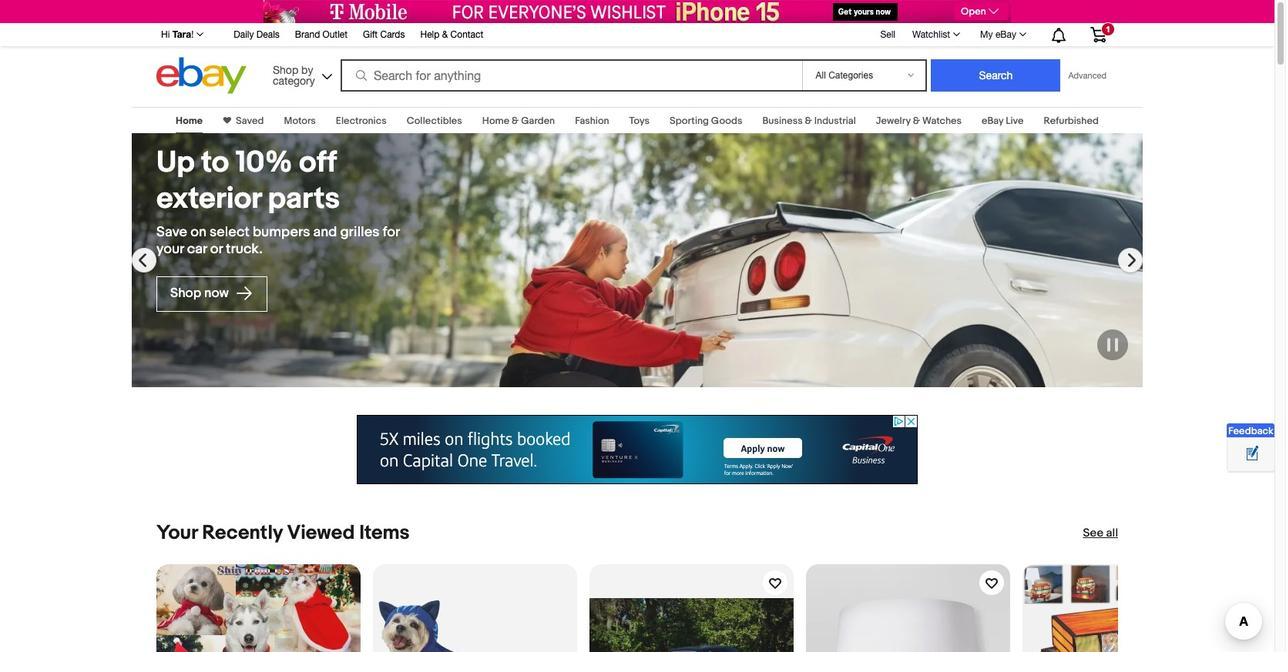 Task type: locate. For each thing, give the bounding box(es) containing it.
all
[[1106, 526, 1118, 541]]

jewelry
[[876, 115, 911, 127]]

ebay inside up to 10% off exterior parts main content
[[982, 115, 1004, 127]]

save
[[156, 224, 187, 241]]

goods
[[711, 115, 743, 127]]

jewelry & watches
[[876, 115, 962, 127]]

& inside the account navigation
[[442, 29, 448, 40]]

electronics
[[336, 115, 387, 127]]

ebay
[[996, 29, 1017, 40], [982, 115, 1004, 127]]

1 vertical spatial advertisement region
[[357, 415, 918, 485]]

home left garden
[[482, 115, 510, 127]]

up to 10% off exterior parts save on select bumpers and grilles for your car or truck.
[[156, 145, 400, 258]]

by
[[301, 64, 313, 76]]

home up up
[[176, 115, 203, 127]]

watches
[[923, 115, 962, 127]]

toys
[[629, 115, 650, 127]]

feedback
[[1229, 425, 1274, 438]]

0 horizontal spatial shop
[[170, 286, 201, 301]]

daily
[[234, 29, 254, 40]]

shop now
[[170, 286, 232, 301]]

brand
[[295, 29, 320, 40]]

advertisement region
[[264, 0, 1011, 23], [357, 415, 918, 485]]

refurbished
[[1044, 115, 1099, 127]]

help & contact
[[420, 29, 483, 40]]

business & industrial link
[[763, 115, 856, 127]]

0 vertical spatial ebay
[[996, 29, 1017, 40]]

2 home from the left
[[482, 115, 510, 127]]

shop left by
[[273, 64, 298, 76]]

gift
[[363, 29, 378, 40]]

open
[[961, 5, 986, 18]]

motors
[[284, 115, 316, 127]]

0 vertical spatial advertisement region
[[264, 0, 1011, 23]]

cards
[[380, 29, 405, 40]]

tara
[[172, 29, 191, 40]]

10%
[[236, 145, 293, 181]]

watchlist
[[913, 29, 950, 40]]

shop inside up to 10% off exterior parts main content
[[170, 286, 201, 301]]

1 vertical spatial ebay
[[982, 115, 1004, 127]]

home
[[176, 115, 203, 127], [482, 115, 510, 127]]

home for home
[[176, 115, 203, 127]]

advanced
[[1069, 71, 1107, 80]]

help
[[420, 29, 440, 40]]

live
[[1006, 115, 1024, 127]]

sporting goods
[[670, 115, 743, 127]]

0 vertical spatial shop
[[273, 64, 298, 76]]

& left garden
[[512, 115, 519, 127]]

& for industrial
[[805, 115, 812, 127]]

industrial
[[815, 115, 856, 127]]

& right jewelry
[[913, 115, 920, 127]]

toys link
[[629, 115, 650, 127]]

& right business
[[805, 115, 812, 127]]

fashion link
[[575, 115, 609, 127]]

for
[[383, 224, 400, 241]]

parts
[[268, 181, 340, 217]]

ebay right my at the top right of the page
[[996, 29, 1017, 40]]

recently
[[202, 522, 283, 546]]

shop left now in the top of the page
[[170, 286, 201, 301]]

!
[[191, 29, 194, 40]]

None submit
[[931, 59, 1061, 92]]

shop
[[273, 64, 298, 76], [170, 286, 201, 301]]

up
[[156, 145, 195, 181]]

gift cards
[[363, 29, 405, 40]]

sell
[[881, 29, 896, 40]]

advertisement region inside up to 10% off exterior parts main content
[[357, 415, 918, 485]]

and
[[313, 224, 337, 241]]

1 horizontal spatial shop
[[273, 64, 298, 76]]

jewelry & watches link
[[876, 115, 962, 127]]

1 home from the left
[[176, 115, 203, 127]]

your
[[156, 241, 184, 258]]

& right help
[[442, 29, 448, 40]]

car
[[187, 241, 207, 258]]

grilles
[[340, 224, 380, 241]]

brand outlet
[[295, 29, 348, 40]]

items
[[359, 522, 410, 546]]

shop by category banner
[[153, 22, 1118, 98]]

shop for shop by category
[[273, 64, 298, 76]]

0 horizontal spatial home
[[176, 115, 203, 127]]

ebay left live
[[982, 115, 1004, 127]]

1 vertical spatial shop
[[170, 286, 201, 301]]

&
[[442, 29, 448, 40], [512, 115, 519, 127], [805, 115, 812, 127], [913, 115, 920, 127]]

Search for anything text field
[[343, 61, 800, 90]]

1 horizontal spatial home
[[482, 115, 510, 127]]

your
[[156, 522, 198, 546]]

bumpers
[[253, 224, 310, 241]]

collectibles
[[407, 115, 462, 127]]

fashion
[[575, 115, 609, 127]]

see all link
[[1083, 526, 1118, 542]]

viewed
[[287, 522, 355, 546]]

your recently viewed items link
[[156, 522, 410, 546]]

shop inside shop by category
[[273, 64, 298, 76]]

deals
[[256, 29, 280, 40]]



Task type: describe. For each thing, give the bounding box(es) containing it.
garden
[[521, 115, 555, 127]]

outlet
[[323, 29, 348, 40]]

advanced link
[[1061, 60, 1114, 91]]

daily deals
[[234, 29, 280, 40]]

on
[[190, 224, 206, 241]]

motors link
[[284, 115, 316, 127]]

& for contact
[[442, 29, 448, 40]]

1 link
[[1081, 22, 1116, 45]]

business
[[763, 115, 803, 127]]

see
[[1083, 526, 1104, 541]]

1
[[1106, 25, 1111, 34]]

shop for shop now
[[170, 286, 201, 301]]

sell link
[[874, 29, 903, 40]]

sporting goods link
[[670, 115, 743, 127]]

hi
[[161, 29, 170, 40]]

saved link
[[231, 115, 264, 127]]

collectibles link
[[407, 115, 462, 127]]

business & industrial
[[763, 115, 856, 127]]

help & contact link
[[420, 27, 483, 44]]

select
[[210, 224, 250, 241]]

& for watches
[[913, 115, 920, 127]]

gift cards link
[[363, 27, 405, 44]]

open button
[[955, 3, 1008, 20]]

watchlist link
[[904, 25, 967, 44]]

home & garden link
[[482, 115, 555, 127]]

daily deals link
[[234, 27, 280, 44]]

off
[[299, 145, 337, 181]]

home & garden
[[482, 115, 555, 127]]

home for home & garden
[[482, 115, 510, 127]]

hi tara !
[[161, 29, 194, 40]]

see all
[[1083, 526, 1118, 541]]

my
[[980, 29, 993, 40]]

your recently viewed items
[[156, 522, 410, 546]]

account navigation
[[153, 22, 1118, 47]]

& for garden
[[512, 115, 519, 127]]

shop by category button
[[266, 57, 335, 91]]

ebay live
[[982, 115, 1024, 127]]

ebay inside my ebay link
[[996, 29, 1017, 40]]

my ebay link
[[972, 25, 1034, 44]]

ebay live link
[[982, 115, 1024, 127]]

saved
[[236, 115, 264, 127]]

category
[[273, 74, 315, 87]]

none submit inside shop by category banner
[[931, 59, 1061, 92]]

now
[[204, 286, 229, 301]]

contact
[[451, 29, 483, 40]]

up to 10% off exterior parts main content
[[0, 98, 1275, 653]]

refurbished link
[[1044, 115, 1099, 127]]

to
[[201, 145, 229, 181]]

my ebay
[[980, 29, 1017, 40]]

shop by category
[[273, 64, 315, 87]]

brand outlet link
[[295, 27, 348, 44]]

or
[[210, 241, 223, 258]]

electronics link
[[336, 115, 387, 127]]

truck.
[[226, 241, 263, 258]]

sporting
[[670, 115, 709, 127]]

exterior
[[156, 181, 261, 217]]



Task type: vqa. For each thing, say whether or not it's contained in the screenshot.
'Watches'
yes



